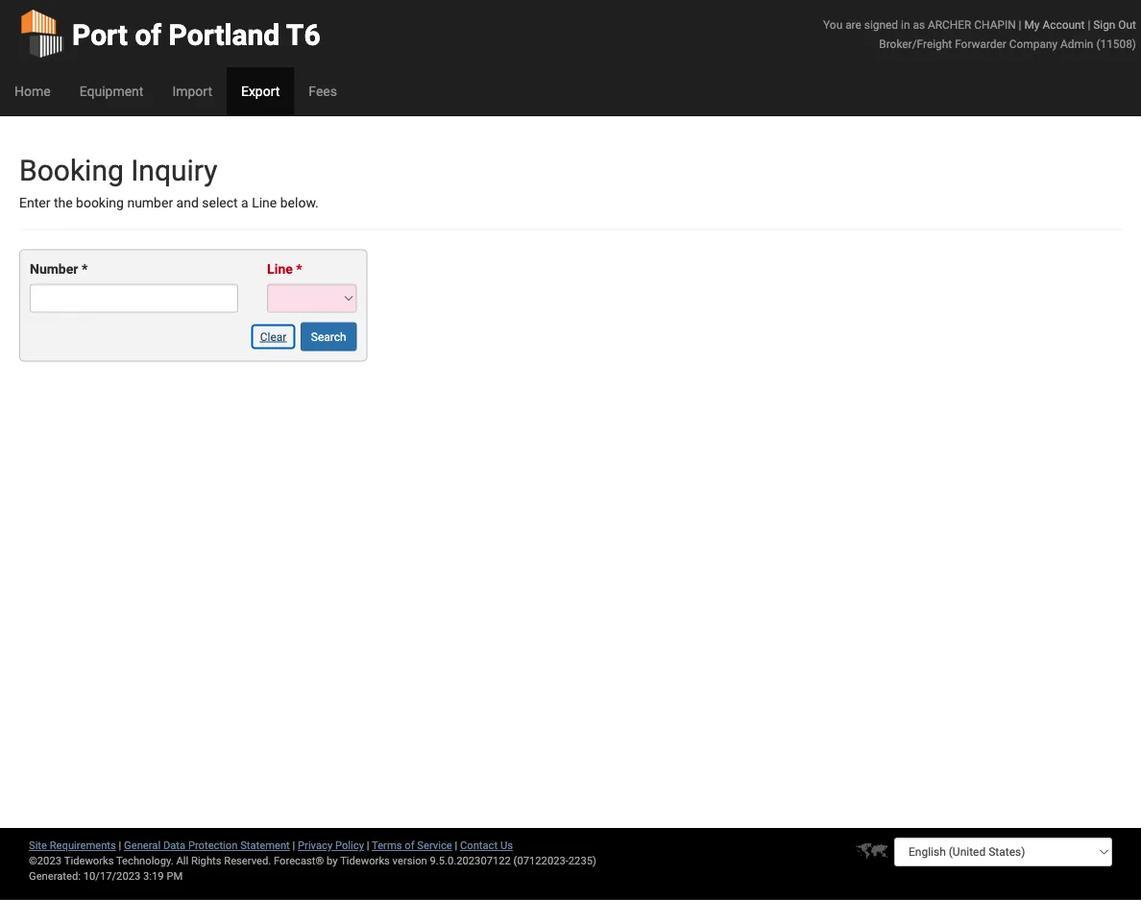 Task type: describe. For each thing, give the bounding box(es) containing it.
import button
[[158, 67, 227, 115]]

account
[[1043, 18, 1086, 31]]

select
[[202, 195, 238, 211]]

contact
[[460, 840, 498, 852]]

data
[[163, 840, 186, 852]]

number *
[[30, 261, 88, 277]]

and
[[176, 195, 199, 211]]

below.
[[280, 195, 319, 211]]

clear button
[[250, 322, 297, 351]]

| up tideworks
[[367, 840, 370, 852]]

line inside booking inquiry enter the booking number and select a line below.
[[252, 195, 277, 211]]

fees button
[[294, 67, 352, 115]]

contact us link
[[460, 840, 513, 852]]

port
[[72, 18, 128, 52]]

out
[[1119, 18, 1137, 31]]

a
[[241, 195, 249, 211]]

service
[[417, 840, 452, 852]]

©2023 tideworks
[[29, 855, 114, 868]]

us
[[501, 840, 513, 852]]

3:19
[[143, 870, 164, 883]]

enter
[[19, 195, 50, 211]]

booking
[[19, 153, 124, 187]]

signed
[[865, 18, 899, 31]]

technology.
[[116, 855, 174, 868]]

number
[[127, 195, 173, 211]]

archer
[[929, 18, 972, 31]]

company
[[1010, 37, 1058, 50]]

as
[[914, 18, 926, 31]]

protection
[[188, 840, 238, 852]]

rights
[[191, 855, 222, 868]]

are
[[846, 18, 862, 31]]

chapin
[[975, 18, 1017, 31]]

* for line *
[[296, 261, 302, 277]]

portland
[[169, 18, 280, 52]]

port of portland t6
[[72, 18, 321, 52]]

2235)
[[569, 855, 597, 868]]

forecast®
[[274, 855, 324, 868]]

pm
[[167, 870, 183, 883]]



Task type: locate. For each thing, give the bounding box(es) containing it.
booking
[[76, 195, 124, 211]]

terms
[[372, 840, 402, 852]]

sign out link
[[1094, 18, 1137, 31]]

9.5.0.202307122
[[430, 855, 511, 868]]

| left sign
[[1089, 18, 1091, 31]]

my
[[1025, 18, 1041, 31]]

* for number *
[[82, 261, 88, 277]]

import
[[172, 83, 212, 99]]

home button
[[0, 67, 65, 115]]

site requirements | general data protection statement | privacy policy | terms of service | contact us ©2023 tideworks technology. all rights reserved. forecast® by tideworks version 9.5.0.202307122 (07122023-2235) generated: 10/17/2023 3:19 pm
[[29, 840, 597, 883]]

privacy policy link
[[298, 840, 364, 852]]

generated:
[[29, 870, 81, 883]]

of inside site requirements | general data protection statement | privacy policy | terms of service | contact us ©2023 tideworks technology. all rights reserved. forecast® by tideworks version 9.5.0.202307122 (07122023-2235) generated: 10/17/2023 3:19 pm
[[405, 840, 415, 852]]

general
[[124, 840, 161, 852]]

|
[[1019, 18, 1022, 31], [1089, 18, 1091, 31], [119, 840, 121, 852], [293, 840, 295, 852], [367, 840, 370, 852], [455, 840, 458, 852]]

| left 'my'
[[1019, 18, 1022, 31]]

statement
[[240, 840, 290, 852]]

| up "forecast®"
[[293, 840, 295, 852]]

forwarder
[[956, 37, 1007, 50]]

0 horizontal spatial *
[[82, 261, 88, 277]]

search button
[[301, 322, 357, 351]]

site requirements link
[[29, 840, 116, 852]]

sign
[[1094, 18, 1116, 31]]

broker/freight
[[880, 37, 953, 50]]

my account link
[[1025, 18, 1086, 31]]

0 vertical spatial line
[[252, 195, 277, 211]]

line *
[[267, 261, 302, 277]]

of right port
[[135, 18, 162, 52]]

tideworks
[[340, 855, 390, 868]]

export button
[[227, 67, 294, 115]]

line up clear button
[[267, 261, 293, 277]]

1 horizontal spatial *
[[296, 261, 302, 277]]

0 vertical spatial of
[[135, 18, 162, 52]]

general data protection statement link
[[124, 840, 290, 852]]

version
[[393, 855, 428, 868]]

of up version
[[405, 840, 415, 852]]

reserved.
[[224, 855, 271, 868]]

privacy
[[298, 840, 333, 852]]

requirements
[[50, 840, 116, 852]]

line right the a
[[252, 195, 277, 211]]

the
[[54, 195, 73, 211]]

10/17/2023
[[83, 870, 141, 883]]

1 horizontal spatial of
[[405, 840, 415, 852]]

equipment
[[79, 83, 144, 99]]

2 * from the left
[[296, 261, 302, 277]]

inquiry
[[131, 153, 218, 187]]

fees
[[309, 83, 337, 99]]

search
[[311, 330, 347, 344]]

of
[[135, 18, 162, 52], [405, 840, 415, 852]]

home
[[14, 83, 51, 99]]

t6
[[286, 18, 321, 52]]

all
[[176, 855, 189, 868]]

number
[[30, 261, 78, 277]]

booking inquiry enter the booking number and select a line below.
[[19, 153, 319, 211]]

*
[[82, 261, 88, 277], [296, 261, 302, 277]]

site
[[29, 840, 47, 852]]

1 * from the left
[[82, 261, 88, 277]]

| up 9.5.0.202307122
[[455, 840, 458, 852]]

equipment button
[[65, 67, 158, 115]]

0 horizontal spatial of
[[135, 18, 162, 52]]

export
[[241, 83, 280, 99]]

you
[[824, 18, 843, 31]]

in
[[902, 18, 911, 31]]

Number * text field
[[30, 284, 238, 313]]

| left general
[[119, 840, 121, 852]]

(07122023-
[[514, 855, 569, 868]]

(11508)
[[1097, 37, 1137, 50]]

port of portland t6 link
[[19, 0, 321, 67]]

by
[[327, 855, 338, 868]]

1 vertical spatial of
[[405, 840, 415, 852]]

* right number
[[82, 261, 88, 277]]

admin
[[1061, 37, 1094, 50]]

line
[[252, 195, 277, 211], [267, 261, 293, 277]]

clear
[[260, 330, 287, 344]]

terms of service link
[[372, 840, 452, 852]]

* down below.
[[296, 261, 302, 277]]

policy
[[335, 840, 364, 852]]

1 vertical spatial line
[[267, 261, 293, 277]]

you are signed in as archer chapin | my account | sign out broker/freight forwarder company admin (11508)
[[824, 18, 1137, 50]]



Task type: vqa. For each thing, say whether or not it's contained in the screenshot.
Log In button
no



